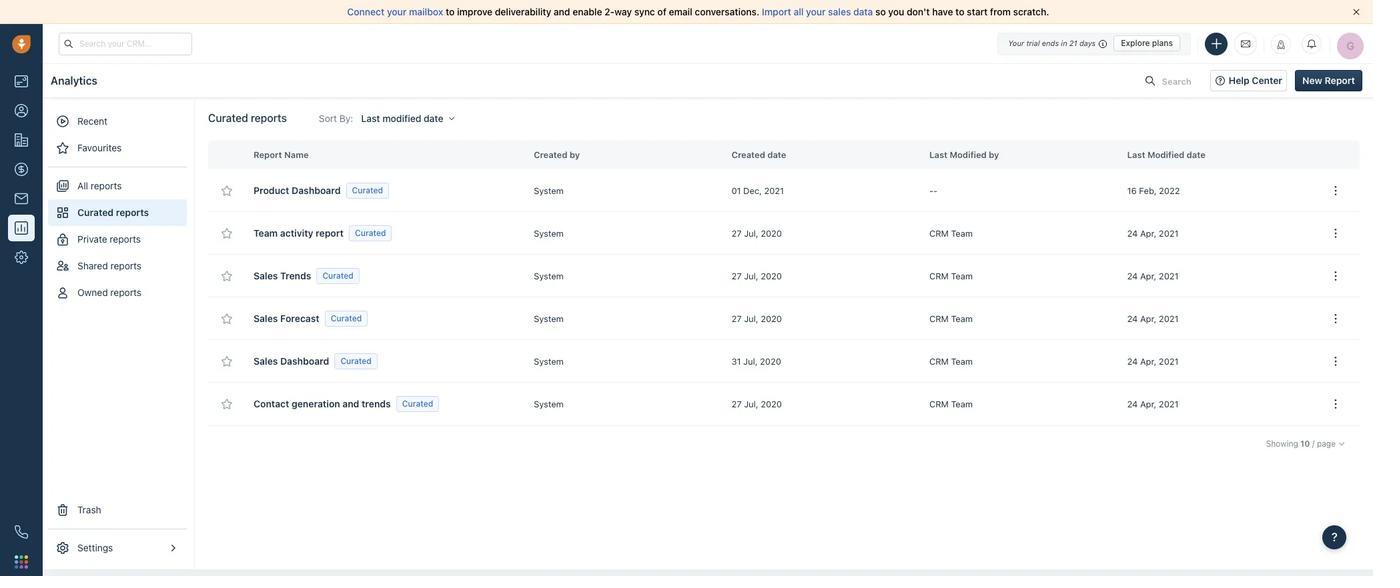 Task type: vqa. For each thing, say whether or not it's contained in the screenshot.
Import all your sales data link in the top right of the page
yes



Task type: describe. For each thing, give the bounding box(es) containing it.
connect
[[347, 6, 385, 17]]

and
[[554, 6, 570, 17]]

import
[[762, 6, 792, 17]]

don't
[[907, 6, 930, 17]]

explore plans
[[1122, 38, 1173, 48]]

deliverability
[[495, 6, 552, 17]]

mailbox
[[409, 6, 443, 17]]

phone image
[[15, 526, 28, 539]]

plans
[[1153, 38, 1173, 48]]

what's new image
[[1277, 40, 1286, 49]]

days
[[1080, 39, 1096, 47]]

connect your mailbox to improve deliverability and enable 2-way sync of email conversations. import all your sales data so you don't have to start from scratch.
[[347, 6, 1050, 17]]

start
[[967, 6, 988, 17]]

your trial ends in 21 days
[[1009, 39, 1096, 47]]

close image
[[1354, 9, 1360, 15]]

freshworks switcher image
[[15, 556, 28, 569]]

have
[[933, 6, 954, 17]]

from
[[991, 6, 1011, 17]]

way
[[615, 6, 632, 17]]

all
[[794, 6, 804, 17]]

ends
[[1042, 39, 1059, 47]]



Task type: locate. For each thing, give the bounding box(es) containing it.
your left mailbox on the left top of page
[[387, 6, 407, 17]]

1 horizontal spatial your
[[806, 6, 826, 17]]

scratch.
[[1014, 6, 1050, 17]]

0 horizontal spatial to
[[446, 6, 455, 17]]

sales
[[828, 6, 851, 17]]

sync
[[635, 6, 655, 17]]

send email image
[[1242, 38, 1251, 49]]

your
[[1009, 39, 1025, 47]]

1 your from the left
[[387, 6, 407, 17]]

you
[[889, 6, 905, 17]]

2 to from the left
[[956, 6, 965, 17]]

data
[[854, 6, 873, 17]]

your right all
[[806, 6, 826, 17]]

email
[[669, 6, 693, 17]]

21
[[1070, 39, 1078, 47]]

phone element
[[8, 519, 35, 546]]

to
[[446, 6, 455, 17], [956, 6, 965, 17]]

explore plans link
[[1114, 35, 1181, 51]]

Search your CRM... text field
[[59, 32, 192, 55]]

trial
[[1027, 39, 1040, 47]]

of
[[658, 6, 667, 17]]

to left the "start"
[[956, 6, 965, 17]]

conversations.
[[695, 6, 760, 17]]

explore
[[1122, 38, 1151, 48]]

1 horizontal spatial to
[[956, 6, 965, 17]]

2 your from the left
[[806, 6, 826, 17]]

improve
[[457, 6, 493, 17]]

enable
[[573, 6, 602, 17]]

connect your mailbox link
[[347, 6, 446, 17]]

so
[[876, 6, 886, 17]]

2-
[[605, 6, 615, 17]]

in
[[1062, 39, 1068, 47]]

1 to from the left
[[446, 6, 455, 17]]

your
[[387, 6, 407, 17], [806, 6, 826, 17]]

import all your sales data link
[[762, 6, 876, 17]]

0 horizontal spatial your
[[387, 6, 407, 17]]

to right mailbox on the left top of page
[[446, 6, 455, 17]]



